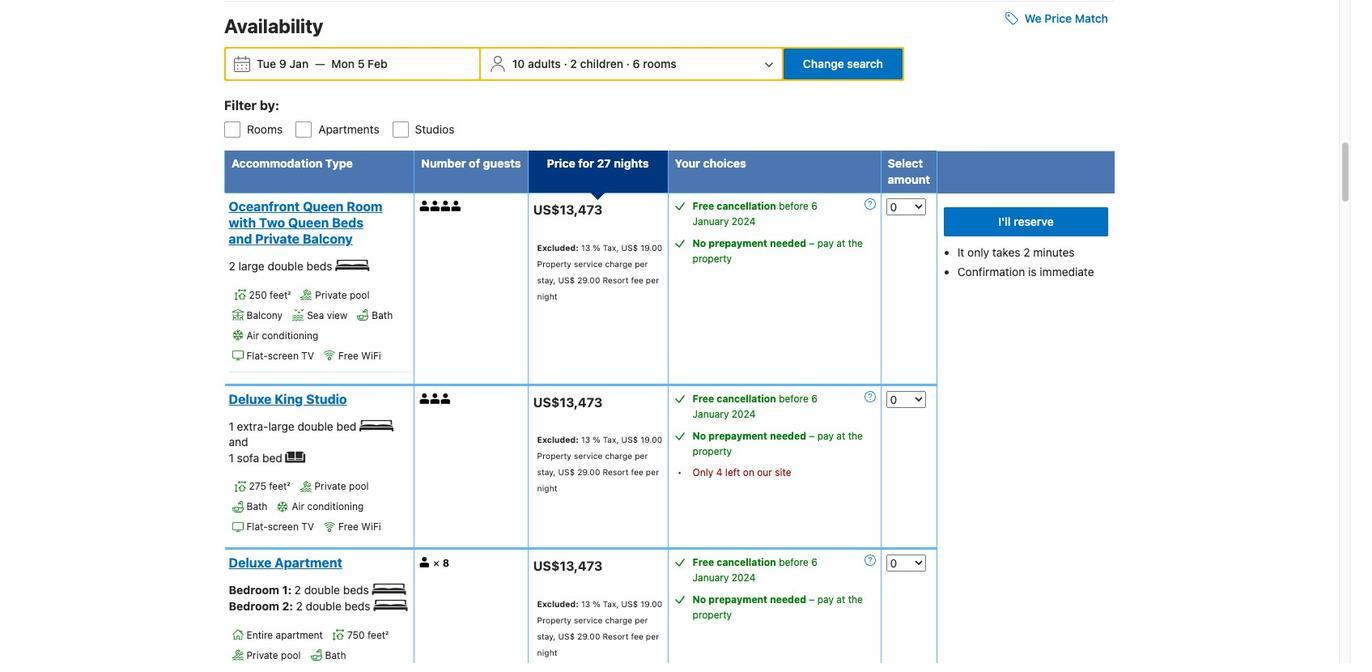 Task type: locate. For each thing, give the bounding box(es) containing it.
1 vertical spatial 2 double beds
[[296, 599, 374, 613]]

conditioning down the sea
[[262, 329, 319, 341]]

before for studio
[[779, 392, 809, 405]]

free wifi down view
[[338, 350, 381, 362]]

6 for deluxe apartment
[[812, 557, 818, 569]]

cancellation
[[717, 200, 776, 212], [717, 392, 776, 405], [717, 557, 776, 569]]

large up 250
[[239, 259, 265, 273]]

2 vertical spatial service
[[574, 616, 603, 625]]

2 up is
[[1024, 245, 1031, 259]]

0 vertical spatial fee
[[631, 275, 644, 285]]

2 vertical spatial –
[[809, 594, 815, 606]]

private
[[255, 232, 300, 246], [315, 289, 347, 301], [315, 481, 346, 493], [247, 649, 278, 661]]

2 double beds down deluxe apartment link
[[294, 583, 372, 597]]

nights
[[614, 156, 649, 170]]

us$
[[622, 243, 638, 252], [558, 275, 575, 285], [622, 435, 638, 445], [558, 468, 575, 477], [622, 599, 638, 609], [558, 632, 575, 641]]

select
[[888, 156, 923, 170]]

1 vertical spatial feet²
[[269, 481, 290, 493]]

2 free cancellation from the top
[[693, 392, 776, 405]]

1 vertical spatial price
[[547, 156, 576, 170]]

1 january from the top
[[693, 215, 729, 228]]

2 vertical spatial free cancellation
[[693, 557, 776, 569]]

excluded:
[[537, 243, 579, 252], [537, 435, 579, 445], [537, 599, 579, 609]]

1 2024 from the top
[[732, 215, 756, 228]]

2 up the apartment
[[296, 599, 303, 613]]

private down 'two'
[[255, 232, 300, 246]]

couch image
[[285, 452, 305, 463]]

balcony down beds
[[303, 232, 353, 246]]

1 vertical spatial tax,
[[603, 435, 619, 445]]

•
[[678, 466, 682, 478]]

0 vertical spatial screen
[[268, 350, 299, 362]]

screen up deluxe king studio
[[268, 350, 299, 362]]

2 vertical spatial needed
[[770, 594, 807, 606]]

wifi up deluxe apartment link
[[361, 521, 381, 533]]

tax, for studio
[[603, 435, 619, 445]]

pay for room
[[818, 237, 834, 249]]

2 vertical spatial us$13,473
[[533, 559, 603, 573]]

apartment
[[276, 629, 323, 641]]

deluxe up bedroom 1:
[[229, 556, 272, 570]]

bed
[[336, 419, 357, 433], [262, 451, 282, 465]]

left
[[725, 466, 740, 478]]

– pay at the property for studio
[[693, 430, 863, 457]]

site
[[775, 466, 792, 478]]

2 vertical spatial no prepayment needed
[[693, 594, 807, 606]]

1 vertical spatial excluded:
[[537, 435, 579, 445]]

air conditioning down the sea
[[247, 329, 319, 341]]

flat- up deluxe king studio
[[247, 350, 268, 362]]

2 double beds up 750 on the left
[[296, 599, 374, 613]]

1 at from the top
[[837, 237, 846, 249]]

property for studio
[[537, 451, 572, 461]]

more details on meals and payment options image for room
[[864, 198, 876, 210]]

only
[[968, 245, 990, 259]]

0 vertical spatial private pool
[[315, 289, 370, 301]]

price
[[1045, 11, 1072, 25], [547, 156, 576, 170]]

1 horizontal spatial bed
[[336, 419, 357, 433]]

2 resort from the top
[[603, 468, 629, 477]]

2 fee from the top
[[631, 468, 644, 477]]

2 vertical spatial property
[[693, 609, 732, 621]]

0 vertical spatial 29.00
[[577, 275, 600, 285]]

bath
[[372, 309, 393, 321], [247, 501, 268, 513], [325, 649, 346, 661]]

0 vertical spatial price
[[1045, 11, 1072, 25]]

1 vertical spatial screen
[[268, 521, 299, 533]]

0 vertical spatial before 6 january 2024
[[693, 200, 818, 228]]

free cancellation for room
[[693, 200, 776, 212]]

1 fee from the top
[[631, 275, 644, 285]]

0 vertical spatial flat-
[[247, 350, 268, 362]]

3 pay from the top
[[818, 594, 834, 606]]

price inside dropdown button
[[1045, 11, 1072, 25]]

conditioning up deluxe apartment link
[[307, 501, 364, 513]]

price right we at the top right of page
[[1045, 11, 1072, 25]]

– for room
[[809, 237, 815, 249]]

deluxe up extra-
[[229, 392, 272, 406]]

2 charge from the top
[[605, 451, 633, 461]]

29.00 for studio
[[577, 468, 600, 477]]

tax,
[[603, 243, 619, 252], [603, 435, 619, 445], [603, 599, 619, 609]]

1 extra-large double bed
[[229, 419, 360, 433]]

amount
[[888, 173, 930, 186]]

deluxe king studio link
[[229, 391, 405, 407]]

1 before 6 january 2024 from the top
[[693, 200, 818, 228]]

0 horizontal spatial balcony
[[247, 309, 283, 321]]

group
[[211, 109, 1115, 138]]

2 double beds for bedroom 1:
[[294, 583, 372, 597]]

8
[[443, 557, 449, 570]]

2 deluxe from the top
[[229, 556, 272, 570]]

2 free wifi from the top
[[338, 521, 381, 533]]

1 property from the top
[[537, 259, 572, 269]]

children
[[580, 57, 624, 71]]

· right 'children'
[[626, 57, 630, 71]]

bedroom 1:
[[229, 583, 294, 597]]

2 13 from the top
[[581, 435, 590, 445]]

is
[[1028, 265, 1037, 279]]

1 vertical spatial deluxe
[[229, 556, 272, 570]]

and inside oceanfront queen room with two queen beds and private balcony
[[229, 232, 252, 246]]

0 vertical spatial resort
[[603, 275, 629, 285]]

0 vertical spatial pay
[[818, 237, 834, 249]]

1 – pay at the property from the top
[[693, 237, 863, 265]]

2 at from the top
[[837, 430, 846, 442]]

1 more details on meals and payment options image from the top
[[864, 198, 876, 210]]

0 vertical spatial tax,
[[603, 243, 619, 252]]

adults
[[528, 57, 561, 71]]

1 sofa bed
[[229, 451, 285, 465]]

2 vertical spatial before
[[779, 557, 809, 569]]

double down deluxe apartment link
[[304, 583, 340, 597]]

·
[[564, 57, 567, 71], [626, 57, 630, 71]]

charge
[[605, 259, 633, 269], [605, 451, 633, 461], [605, 616, 633, 625]]

19.00 for room
[[641, 243, 663, 252]]

needed
[[770, 237, 807, 249], [770, 430, 807, 442], [770, 594, 807, 606]]

2 property from the top
[[693, 445, 732, 457]]

beds
[[332, 215, 364, 230]]

2 vertical spatial resort
[[603, 632, 629, 641]]

2 night from the top
[[537, 484, 558, 493]]

1 13 % tax, us$ 19.00 property service charge per stay, us$ 29.00 resort fee per night from the top
[[537, 243, 663, 301]]

1 resort from the top
[[603, 275, 629, 285]]

only
[[693, 466, 714, 478]]

prepayment for room
[[709, 237, 768, 249]]

2 vertical spatial charge
[[605, 616, 633, 625]]

1 horizontal spatial air
[[292, 501, 305, 513]]

1 service from the top
[[574, 259, 603, 269]]

3 at from the top
[[837, 594, 846, 606]]

0 vertical spatial property
[[693, 253, 732, 265]]

0 vertical spatial 13
[[581, 243, 590, 252]]

excluded: for room
[[537, 243, 579, 252]]

2 vertical spatial fee
[[631, 632, 644, 641]]

1 charge from the top
[[605, 259, 633, 269]]

2 prepayment from the top
[[709, 430, 768, 442]]

19.00
[[641, 243, 663, 252], [641, 435, 663, 445], [641, 599, 663, 609]]

private pool for air conditioning
[[315, 481, 369, 493]]

flat-screen tv
[[247, 350, 314, 362], [247, 521, 314, 533]]

night for studio
[[537, 484, 558, 493]]

1 the from the top
[[848, 237, 863, 249]]

1 night from the top
[[537, 291, 558, 301]]

1 tax, from the top
[[603, 243, 619, 252]]

2 january from the top
[[693, 408, 729, 420]]

1 horizontal spatial large
[[268, 419, 295, 433]]

bed left couch image
[[262, 451, 282, 465]]

1 horizontal spatial ·
[[626, 57, 630, 71]]

deluxe
[[229, 392, 272, 406], [229, 556, 272, 570]]

only 4 left on our site
[[693, 466, 792, 478]]

feb
[[368, 57, 388, 71]]

2 vertical spatial no
[[693, 594, 706, 606]]

conditioning
[[262, 329, 319, 341], [307, 501, 364, 513]]

2 more details on meals and payment options image from the top
[[864, 391, 876, 402]]

fee
[[631, 275, 644, 285], [631, 468, 644, 477], [631, 632, 644, 641]]

feet² right 250
[[270, 289, 291, 301]]

property for studio
[[693, 445, 732, 457]]

air down couch image
[[292, 501, 305, 513]]

0 vertical spatial more details on meals and payment options image
[[864, 198, 876, 210]]

2 vertical spatial night
[[537, 648, 558, 658]]

2 vertical spatial january
[[693, 572, 729, 584]]

your
[[675, 156, 701, 170]]

0 vertical spatial deluxe
[[229, 392, 272, 406]]

2 screen from the top
[[268, 521, 299, 533]]

0 vertical spatial air
[[247, 329, 259, 341]]

1 vertical spatial 13 % tax, us$ 19.00 property service charge per stay, us$ 29.00 resort fee per night
[[537, 435, 663, 493]]

2 tax, from the top
[[603, 435, 619, 445]]

1 vertical spatial service
[[574, 451, 603, 461]]

air down 250
[[247, 329, 259, 341]]

2 vertical spatial 2024
[[732, 572, 756, 584]]

0 vertical spatial at
[[837, 237, 846, 249]]

1 needed from the top
[[770, 237, 807, 249]]

0 vertical spatial night
[[537, 291, 558, 301]]

and down with
[[229, 232, 252, 246]]

3 january from the top
[[693, 572, 729, 584]]

2 vertical spatial %
[[593, 599, 601, 609]]

1 for 1 extra-large double bed
[[229, 419, 234, 433]]

january for studio
[[693, 408, 729, 420]]

more details on meals and payment options image for studio
[[864, 391, 876, 402]]

the for studio
[[848, 430, 863, 442]]

beds for bedroom 1:
[[343, 583, 369, 597]]

flat-screen tv up deluxe apartment
[[247, 521, 314, 533]]

3 more details on meals and payment options image from the top
[[864, 555, 876, 566]]

3 13 % tax, us$ 19.00 property service charge per stay, us$ 29.00 resort fee per night from the top
[[537, 599, 663, 658]]

2 pay from the top
[[818, 430, 834, 442]]

0 vertical spatial free wifi
[[338, 350, 381, 362]]

1 vertical spatial pool
[[349, 481, 369, 493]]

tv down the sea
[[301, 350, 314, 362]]

2 inside dropdown button
[[570, 57, 577, 71]]

free wifi up deluxe apartment link
[[338, 521, 381, 533]]

us$13,473
[[533, 202, 603, 217], [533, 395, 603, 409], [533, 559, 603, 573]]

2 excluded: from the top
[[537, 435, 579, 445]]

balcony
[[303, 232, 353, 246], [247, 309, 283, 321]]

1 before from the top
[[779, 200, 809, 212]]

1 vertical spatial night
[[537, 484, 558, 493]]

1 and from the top
[[229, 232, 252, 246]]

2 vertical spatial tax,
[[603, 599, 619, 609]]

2 service from the top
[[574, 451, 603, 461]]

occupancy image
[[420, 201, 430, 211], [430, 201, 441, 211], [430, 393, 441, 404], [441, 393, 451, 404]]

double
[[268, 259, 304, 273], [298, 419, 333, 433], [304, 583, 340, 597], [306, 599, 342, 613]]

1 vertical spatial bed
[[262, 451, 282, 465]]

1 · from the left
[[564, 57, 567, 71]]

1 vertical spatial air
[[292, 501, 305, 513]]

private pool up view
[[315, 289, 370, 301]]

service
[[574, 259, 603, 269], [574, 451, 603, 461], [574, 616, 603, 625]]

property
[[693, 253, 732, 265], [693, 445, 732, 457], [693, 609, 732, 621]]

before 6 january 2024 for studio
[[693, 392, 818, 420]]

1 vertical spatial tv
[[301, 521, 314, 533]]

service for studio
[[574, 451, 603, 461]]

1 for 1 sofa bed
[[229, 451, 234, 465]]

1 vertical spatial 13
[[581, 435, 590, 445]]

1 screen from the top
[[268, 350, 299, 362]]

1 horizontal spatial bath
[[325, 649, 346, 661]]

private down entire
[[247, 649, 278, 661]]

3 no prepayment needed from the top
[[693, 594, 807, 606]]

january for room
[[693, 215, 729, 228]]

1 vertical spatial cancellation
[[717, 392, 776, 405]]

0 vertical spatial stay,
[[537, 275, 556, 285]]

2 stay, from the top
[[537, 468, 556, 477]]

2024 for room
[[732, 215, 756, 228]]

0 horizontal spatial large
[[239, 259, 265, 273]]

0 horizontal spatial bath
[[247, 501, 268, 513]]

room
[[347, 199, 383, 214]]

0 vertical spatial 2 double beds
[[294, 583, 372, 597]]

13 for studio
[[581, 435, 590, 445]]

before
[[779, 200, 809, 212], [779, 392, 809, 405], [779, 557, 809, 569]]

1 1 from the top
[[229, 419, 234, 433]]

1 vertical spatial charge
[[605, 451, 633, 461]]

· right adults
[[564, 57, 567, 71]]

1 % from the top
[[593, 243, 601, 252]]

private pool right 275 feet²
[[315, 481, 369, 493]]

price left for
[[547, 156, 576, 170]]

1 left extra-
[[229, 419, 234, 433]]

0 vertical spatial conditioning
[[262, 329, 319, 341]]

2 29.00 from the top
[[577, 468, 600, 477]]

2 1 from the top
[[229, 451, 234, 465]]

feet² for 750 feet²
[[368, 629, 389, 641]]

0 vertical spatial service
[[574, 259, 603, 269]]

0 vertical spatial prepayment
[[709, 237, 768, 249]]

2 flat-screen tv from the top
[[247, 521, 314, 533]]

large down deluxe king studio
[[268, 419, 295, 433]]

1 vertical spatial needed
[[770, 430, 807, 442]]

1 19.00 from the top
[[641, 243, 663, 252]]

0 vertical spatial january
[[693, 215, 729, 228]]

we
[[1025, 11, 1042, 25]]

january
[[693, 215, 729, 228], [693, 408, 729, 420], [693, 572, 729, 584]]

2 vertical spatial stay,
[[537, 632, 556, 641]]

private pool down entire apartment
[[247, 649, 301, 661]]

occupancy image
[[441, 201, 451, 211], [451, 201, 462, 211], [420, 393, 430, 404], [420, 557, 430, 568]]

%
[[593, 243, 601, 252], [593, 435, 601, 445], [593, 599, 601, 609]]

0 vertical spatial cancellation
[[717, 200, 776, 212]]

2 horizontal spatial bath
[[372, 309, 393, 321]]

2 – pay at the property from the top
[[693, 430, 863, 457]]

1 prepayment from the top
[[709, 237, 768, 249]]

feet² right 275
[[269, 481, 290, 493]]

0 vertical spatial large
[[239, 259, 265, 273]]

tv
[[301, 350, 314, 362], [301, 521, 314, 533]]

screen
[[268, 350, 299, 362], [268, 521, 299, 533]]

free cancellation
[[693, 200, 776, 212], [693, 392, 776, 405], [693, 557, 776, 569]]

2 before 6 january 2024 from the top
[[693, 392, 818, 420]]

beds
[[307, 259, 332, 273], [343, 583, 369, 597], [345, 599, 371, 613]]

6 for deluxe king studio
[[812, 392, 818, 405]]

1 vertical spatial the
[[848, 430, 863, 442]]

number of guests
[[421, 156, 521, 170]]

bed down "studio"
[[336, 419, 357, 433]]

2 % from the top
[[593, 435, 601, 445]]

1 no prepayment needed from the top
[[693, 237, 807, 249]]

2 the from the top
[[848, 430, 863, 442]]

stay, for room
[[537, 275, 556, 285]]

pay
[[818, 237, 834, 249], [818, 430, 834, 442], [818, 594, 834, 606]]

2 no from the top
[[693, 430, 706, 442]]

oceanfront queen room with two queen beds and private balcony
[[229, 199, 383, 246]]

13
[[581, 243, 590, 252], [581, 435, 590, 445], [581, 599, 590, 609]]

2 cancellation from the top
[[717, 392, 776, 405]]

tv up apartment
[[301, 521, 314, 533]]

0 vertical spatial no prepayment needed
[[693, 237, 807, 249]]

private pool for sea view
[[315, 289, 370, 301]]

3 no from the top
[[693, 594, 706, 606]]

2 needed from the top
[[770, 430, 807, 442]]

needed for studio
[[770, 430, 807, 442]]

property for room
[[693, 253, 732, 265]]

3 13 from the top
[[581, 599, 590, 609]]

0 vertical spatial needed
[[770, 237, 807, 249]]

2 vertical spatial 13
[[581, 599, 590, 609]]

2 2024 from the top
[[732, 408, 756, 420]]

1 stay, from the top
[[537, 275, 556, 285]]

large
[[239, 259, 265, 273], [268, 419, 295, 433]]

1 vertical spatial – pay at the property
[[693, 430, 863, 457]]

air conditioning up deluxe apartment link
[[292, 501, 364, 513]]

1 pay from the top
[[818, 237, 834, 249]]

1 cancellation from the top
[[717, 200, 776, 212]]

1 vertical spatial flat-
[[247, 521, 268, 533]]

at for studio
[[837, 430, 846, 442]]

flat-screen tv up deluxe king studio
[[247, 350, 314, 362]]

–
[[809, 237, 815, 249], [809, 430, 815, 442], [809, 594, 815, 606]]

wifi up deluxe king studio link
[[361, 350, 381, 362]]

1 vertical spatial 19.00
[[641, 435, 663, 445]]

0 vertical spatial before
[[779, 200, 809, 212]]

0 vertical spatial 13 % tax, us$ 19.00 property service charge per stay, us$ 29.00 resort fee per night
[[537, 243, 663, 301]]

3 prepayment from the top
[[709, 594, 768, 606]]

1 excluded: from the top
[[537, 243, 579, 252]]

resort
[[603, 275, 629, 285], [603, 468, 629, 477], [603, 632, 629, 641]]

0 vertical spatial %
[[593, 243, 601, 252]]

– for studio
[[809, 430, 815, 442]]

9
[[279, 57, 287, 71]]

2 19.00 from the top
[[641, 435, 663, 445]]

2 us$13,473 from the top
[[533, 395, 603, 409]]

double up the 250 feet²
[[268, 259, 304, 273]]

1 vertical spatial 29.00
[[577, 468, 600, 477]]

at for room
[[837, 237, 846, 249]]

minutes
[[1034, 245, 1075, 259]]

1 vertical spatial property
[[693, 445, 732, 457]]

takes
[[993, 245, 1021, 259]]

feet² right 750 on the left
[[368, 629, 389, 641]]

entire apartment
[[247, 629, 323, 641]]

1 vertical spatial before 6 january 2024
[[693, 392, 818, 420]]

screen up deluxe apartment
[[268, 521, 299, 533]]

1 free cancellation from the top
[[693, 200, 776, 212]]

2 vertical spatial at
[[837, 594, 846, 606]]

flat- down 275
[[247, 521, 268, 533]]

0 vertical spatial free cancellation
[[693, 200, 776, 212]]

1 us$13,473 from the top
[[533, 202, 603, 217]]

and
[[229, 232, 252, 246], [229, 435, 248, 449]]

1 left sofa
[[229, 451, 234, 465]]

private up sea view
[[315, 289, 347, 301]]

cancellation for studio
[[717, 392, 776, 405]]

2 left 'children'
[[570, 57, 577, 71]]

1 vertical spatial prepayment
[[709, 430, 768, 442]]

queen up beds
[[303, 199, 344, 214]]

night for room
[[537, 291, 558, 301]]

stay,
[[537, 275, 556, 285], [537, 468, 556, 477], [537, 632, 556, 641]]

2 vertical spatial bath
[[325, 649, 346, 661]]

2 vertical spatial before 6 january 2024
[[693, 557, 818, 584]]

filter by:
[[224, 98, 280, 113]]

0 vertical spatial feet²
[[270, 289, 291, 301]]

13 % tax, us$ 19.00 property service charge per stay, us$ 29.00 resort fee per night
[[537, 243, 663, 301], [537, 435, 663, 493], [537, 599, 663, 658]]

studio
[[306, 392, 347, 406]]

0 vertical spatial tv
[[301, 350, 314, 362]]

queen right 'two'
[[288, 215, 329, 230]]

i'll reserve button
[[944, 207, 1109, 237]]

mon
[[331, 57, 355, 71]]

feet² for 275 feet²
[[269, 481, 290, 493]]

guests
[[483, 156, 521, 170]]

more details on meals and payment options image
[[864, 198, 876, 210], [864, 391, 876, 402], [864, 555, 876, 566]]

feet² for 250 feet²
[[270, 289, 291, 301]]

balcony down the 250 feet²
[[247, 309, 283, 321]]

1 vertical spatial large
[[268, 419, 295, 433]]

and up sofa
[[229, 435, 248, 449]]

tue 9 jan button
[[250, 49, 315, 79]]

0 vertical spatial property
[[537, 259, 572, 269]]



Task type: describe. For each thing, give the bounding box(es) containing it.
2 large double beds
[[229, 259, 336, 273]]

free cancellation for studio
[[693, 392, 776, 405]]

2 flat- from the top
[[247, 521, 268, 533]]

0 vertical spatial bath
[[372, 309, 393, 321]]

bedroom 2:
[[229, 599, 296, 613]]

apartments
[[318, 122, 379, 136]]

2 double beds for bedroom 2:
[[296, 599, 374, 613]]

275 feet²
[[249, 481, 290, 493]]

2 down with
[[229, 259, 235, 273]]

we price match
[[1025, 11, 1109, 25]]

match
[[1075, 11, 1109, 25]]

3 the from the top
[[848, 594, 863, 606]]

needed for room
[[770, 237, 807, 249]]

0 vertical spatial beds
[[307, 259, 332, 273]]

rooms
[[643, 57, 677, 71]]

mon 5 feb button
[[325, 49, 394, 79]]

double down deluxe king studio link
[[298, 419, 333, 433]]

0 horizontal spatial price
[[547, 156, 576, 170]]

change search
[[803, 57, 883, 71]]

free for oceanfront queen room with two queen beds and private balcony
[[693, 200, 714, 212]]

3 us$13,473 from the top
[[533, 559, 603, 573]]

excluded: for studio
[[537, 435, 579, 445]]

by:
[[260, 98, 280, 113]]

on
[[743, 466, 755, 478]]

number
[[421, 156, 466, 170]]

the for room
[[848, 237, 863, 249]]

cancellation for room
[[717, 200, 776, 212]]

3 29.00 from the top
[[577, 632, 600, 641]]

rooms
[[247, 122, 283, 136]]

750
[[347, 629, 365, 641]]

× 8
[[433, 557, 449, 570]]

group containing rooms
[[211, 109, 1115, 138]]

3 – pay at the property from the top
[[693, 594, 863, 621]]

prepayment for studio
[[709, 430, 768, 442]]

apartment
[[275, 556, 342, 570]]

select amount
[[888, 156, 930, 186]]

pool for air conditioning
[[349, 481, 369, 493]]

27
[[597, 156, 611, 170]]

% for room
[[593, 243, 601, 252]]

2 wifi from the top
[[361, 521, 381, 533]]

tue
[[257, 57, 276, 71]]

your choices
[[675, 156, 746, 170]]

2 tv from the top
[[301, 521, 314, 533]]

no for studio
[[693, 430, 706, 442]]

free for deluxe apartment
[[693, 557, 714, 569]]

1 vertical spatial balcony
[[247, 309, 283, 321]]

property for room
[[537, 259, 572, 269]]

×
[[433, 557, 440, 570]]

1 wifi from the top
[[361, 350, 381, 362]]

250 feet²
[[249, 289, 291, 301]]

3 before from the top
[[779, 557, 809, 569]]

deluxe king studio
[[229, 392, 347, 406]]

3 fee from the top
[[631, 632, 644, 641]]

3 charge from the top
[[605, 616, 633, 625]]

accommodation
[[232, 156, 323, 170]]

2 inside it only takes 2 minutes confirmation is immediate
[[1024, 245, 1031, 259]]

2 vertical spatial pool
[[281, 649, 301, 661]]

13 for room
[[581, 243, 590, 252]]

charge for studio
[[605, 451, 633, 461]]

3 before 6 january 2024 from the top
[[693, 557, 818, 584]]

no for room
[[693, 237, 706, 249]]

private right 275 feet²
[[315, 481, 346, 493]]

us$13,473 for studio
[[533, 395, 603, 409]]

us$13,473 for room
[[533, 202, 603, 217]]

oceanfront
[[229, 199, 300, 214]]

10 adults · 2 children · 6 rooms
[[512, 57, 677, 71]]

0 horizontal spatial bed
[[262, 451, 282, 465]]

29.00 for room
[[577, 275, 600, 285]]

3 stay, from the top
[[537, 632, 556, 641]]

1 vertical spatial conditioning
[[307, 501, 364, 513]]

confirmation
[[958, 265, 1025, 279]]

resort for room
[[603, 275, 629, 285]]

3 tax, from the top
[[603, 599, 619, 609]]

13 % tax, us$ 19.00 property service charge per stay, us$ 29.00 resort fee per night for room
[[537, 243, 663, 301]]

1 vertical spatial bath
[[247, 501, 268, 513]]

deluxe apartment
[[229, 556, 342, 570]]

tue 9 jan — mon 5 feb
[[257, 57, 388, 71]]

immediate
[[1040, 265, 1095, 279]]

6 inside dropdown button
[[633, 57, 640, 71]]

3 property from the top
[[537, 616, 572, 625]]

19.00 for studio
[[641, 435, 663, 445]]

13 % tax, us$ 19.00 property service charge per stay, us$ 29.00 resort fee per night for studio
[[537, 435, 663, 493]]

3 free cancellation from the top
[[693, 557, 776, 569]]

250
[[249, 289, 267, 301]]

free for deluxe king studio
[[693, 392, 714, 405]]

sea view
[[307, 309, 348, 321]]

it
[[958, 245, 965, 259]]

jan
[[290, 57, 309, 71]]

2 and from the top
[[229, 435, 248, 449]]

price for 27 nights
[[547, 156, 649, 170]]

0 vertical spatial bed
[[336, 419, 357, 433]]

i'll reserve
[[999, 215, 1054, 228]]

fee for studio
[[631, 468, 644, 477]]

with
[[229, 215, 256, 230]]

2 · from the left
[[626, 57, 630, 71]]

charge for room
[[605, 259, 633, 269]]

3 2024 from the top
[[732, 572, 756, 584]]

private inside oceanfront queen room with two queen beds and private balcony
[[255, 232, 300, 246]]

5
[[358, 57, 365, 71]]

we price match button
[[999, 4, 1115, 33]]

1 vertical spatial air conditioning
[[292, 501, 364, 513]]

service for room
[[574, 259, 603, 269]]

double up the apartment
[[306, 599, 342, 613]]

no prepayment needed for studio
[[693, 430, 807, 442]]

1 vertical spatial queen
[[288, 215, 329, 230]]

king
[[275, 392, 303, 406]]

1 flat- from the top
[[247, 350, 268, 362]]

3 night from the top
[[537, 648, 558, 658]]

change search button
[[784, 49, 903, 79]]

studios
[[415, 122, 455, 136]]

% for studio
[[593, 435, 601, 445]]

deluxe for deluxe apartment
[[229, 556, 272, 570]]

—
[[315, 57, 325, 71]]

search
[[847, 57, 883, 71]]

for
[[578, 156, 594, 170]]

accommodation type
[[232, 156, 353, 170]]

filter
[[224, 98, 257, 113]]

3 service from the top
[[574, 616, 603, 625]]

1 tv from the top
[[301, 350, 314, 362]]

tax, for room
[[603, 243, 619, 252]]

3 % from the top
[[593, 599, 601, 609]]

3 excluded: from the top
[[537, 599, 579, 609]]

before for room
[[779, 200, 809, 212]]

750 feet²
[[347, 629, 389, 641]]

1 flat-screen tv from the top
[[247, 350, 314, 362]]

entire
[[247, 629, 273, 641]]

6 for oceanfront queen room with two queen beds and private balcony
[[812, 200, 818, 212]]

4
[[716, 466, 723, 478]]

no prepayment needed for room
[[693, 237, 807, 249]]

0 vertical spatial queen
[[303, 199, 344, 214]]

3 property from the top
[[693, 609, 732, 621]]

3 19.00 from the top
[[641, 599, 663, 609]]

– pay at the property for room
[[693, 237, 863, 265]]

10 adults · 2 children · 6 rooms button
[[483, 49, 781, 79]]

extra-
[[237, 419, 268, 433]]

2 down apartment
[[294, 583, 301, 597]]

0 vertical spatial air conditioning
[[247, 329, 319, 341]]

type
[[325, 156, 353, 170]]

change
[[803, 57, 844, 71]]

resort for studio
[[603, 468, 629, 477]]

before 6 january 2024 for room
[[693, 200, 818, 228]]

availability
[[224, 15, 323, 37]]

0 horizontal spatial air
[[247, 329, 259, 341]]

3 cancellation from the top
[[717, 557, 776, 569]]

deluxe for deluxe king studio
[[229, 392, 272, 406]]

deluxe apartment link
[[229, 555, 405, 571]]

oceanfront queen room with two queen beds and private balcony link
[[229, 198, 405, 247]]

balcony inside oceanfront queen room with two queen beds and private balcony
[[303, 232, 353, 246]]

sea
[[307, 309, 324, 321]]

3 needed from the top
[[770, 594, 807, 606]]

of
[[469, 156, 480, 170]]

3 resort from the top
[[603, 632, 629, 641]]

275
[[249, 481, 266, 493]]

stay, for studio
[[537, 468, 556, 477]]

fee for room
[[631, 275, 644, 285]]

beds for bedroom 2:
[[345, 599, 371, 613]]

2024 for studio
[[732, 408, 756, 420]]

3 – from the top
[[809, 594, 815, 606]]

1 free wifi from the top
[[338, 350, 381, 362]]

our
[[757, 466, 772, 478]]

two
[[259, 215, 285, 230]]

view
[[327, 309, 348, 321]]

10
[[512, 57, 525, 71]]

2 vertical spatial private pool
[[247, 649, 301, 661]]

pay for studio
[[818, 430, 834, 442]]

pool for sea view
[[350, 289, 370, 301]]

choices
[[703, 156, 746, 170]]



Task type: vqa. For each thing, say whether or not it's contained in the screenshot.
Which car do people usually rent at Denver International Airport? dropdown button
no



